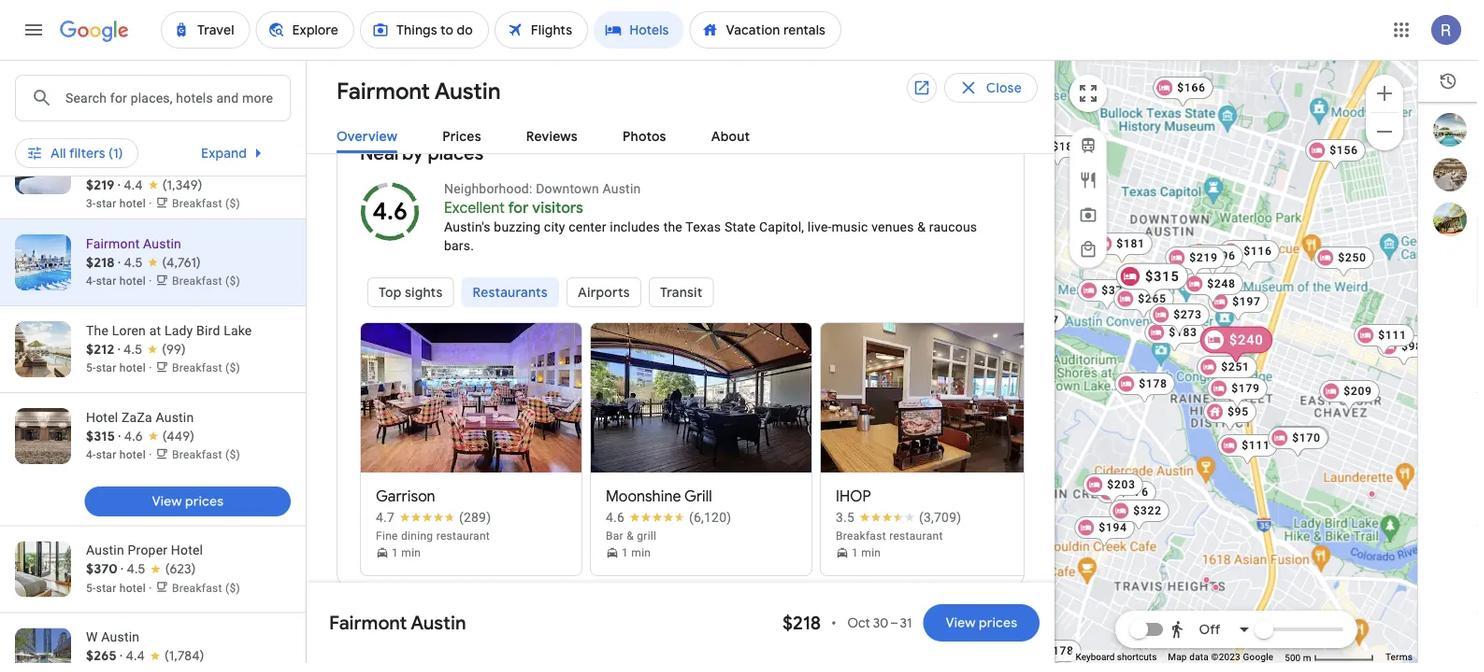 Task type: locate. For each thing, give the bounding box(es) containing it.
1 lady from the top
[[165, 44, 193, 59]]

1 vertical spatial $178
[[1046, 645, 1074, 658]]

4.6 out of 5 stars from 449 reviews image
[[124, 428, 194, 446]]

1 horizontal spatial $370
[[1102, 284, 1130, 297]]

2 horizontal spatial 4.6
[[606, 510, 625, 525]]

1 vertical spatial all filters (1) button
[[15, 131, 138, 176]]

2 hotel · from the top
[[120, 198, 152, 211]]

bird for sponsored
[[196, 44, 220, 59]]

bird up hotels.com
[[196, 44, 220, 59]]

1 vertical spatial hotel
[[171, 511, 203, 526]]

0 horizontal spatial min
[[401, 547, 421, 560]]

0 horizontal spatial 4.6
[[124, 429, 143, 446]]

$322 link
[[1109, 500, 1170, 532]]

loren up search for places, hotels and more 'text field'
[[112, 44, 146, 59]]

$265
[[1138, 293, 1167, 306], [86, 616, 117, 633]]

$265 down w
[[86, 616, 117, 633]]

breakfast down the loren at lady bird lake $212 ·
[[172, 362, 222, 375]]

hotel · down the loren at lady bird lake $212 ·
[[120, 362, 152, 375]]

all filters (1) button up aloft
[[15, 75, 138, 105]]

star for at
[[96, 362, 116, 375]]

4.5 right $212 at the bottom of the page
[[124, 342, 142, 359]]

austin up includes
[[603, 181, 641, 197]]

hotel inside hotel zaza austin $315 ·
[[86, 410, 118, 426]]

6 hotel · from the top
[[120, 550, 152, 563]]

1 horizontal spatial view prices button
[[923, 601, 1040, 646]]

grill
[[637, 530, 657, 543]]

0 vertical spatial all
[[50, 81, 66, 98]]

2 all filters (1) button from the top
[[15, 131, 138, 176]]

1 (1) from the top
[[109, 81, 123, 98]]

(1) up aloft
[[109, 81, 123, 98]]

0 vertical spatial $194
[[1192, 258, 1221, 271]]

$219 up $248
[[1190, 252, 1218, 265]]

$189 link
[[1028, 136, 1088, 167]]

min
[[401, 547, 421, 560], [631, 547, 651, 560], [861, 547, 881, 560]]

1 vertical spatial $178 link
[[1021, 641, 1082, 664]]

(1) inside filters form
[[109, 81, 123, 98]]

at inside the loren at lady bird lake sponsored · hotels.com $227 ·
[[149, 44, 161, 59]]

the loren at lady bird lake $212 ·
[[86, 324, 252, 359]]

austin up the prices
[[435, 77, 501, 106]]

austin inside fairmont austin $218 ·
[[143, 237, 181, 252]]

$219 inside $219 ·
[[86, 177, 115, 194]]

4 star from the top
[[96, 362, 116, 375]]

all filters (1) up aloft
[[50, 81, 123, 98]]

hotel · down fairmont austin $218 ·
[[120, 275, 152, 288]]

0 vertical spatial filters
[[69, 81, 105, 98]]

$179 link
[[1207, 378, 1268, 410]]

at up spa popup button at left
[[149, 44, 161, 59]]

zoom out map image
[[1374, 120, 1396, 143]]

4.6 for (6,120)
[[606, 510, 625, 525]]

4.6 out of 5 stars from 6,120 reviews image
[[606, 509, 731, 527]]

2 all from the top
[[50, 145, 66, 162]]

$227 link
[[1006, 310, 1067, 341]]

1 1 min from the left
[[392, 547, 421, 560]]

1 vertical spatial $315
[[86, 429, 115, 445]]

($) for $370
[[225, 550, 240, 563]]

1 for ihop
[[852, 547, 858, 560]]

4.5 left spa popup button at left
[[125, 81, 144, 98]]

2 1 min from the left
[[622, 547, 651, 560]]

$265 inside map region
[[1138, 293, 1167, 306]]

$170 link
[[1269, 426, 1329, 458], [1268, 427, 1328, 459]]

$156
[[1330, 144, 1358, 157]]

Check-in text field
[[419, 16, 530, 59]]

1 min down bar & grill
[[622, 547, 651, 560]]

$111 link
[[1354, 324, 1414, 356], [1218, 435, 1278, 467]]

5- for lady
[[86, 362, 96, 375]]

view prices link
[[84, 480, 291, 525]]

0 horizontal spatial list
[[360, 319, 1043, 597]]

1 loren from the top
[[112, 44, 146, 59]]

hotel · down austin proper hotel $370
[[120, 550, 152, 563]]

prices for the bottommost view prices button
[[979, 615, 1017, 632]]

0 horizontal spatial 1 min
[[392, 547, 421, 560]]

1 all filters (1) from the top
[[50, 81, 123, 98]]

(99) right $212 at the bottom of the page
[[162, 342, 186, 359]]

open in new tab image
[[913, 79, 931, 97]]

(1) up $219 · at top left
[[109, 145, 123, 162]]

fairmont inside heading
[[337, 77, 430, 106]]

& right venues
[[918, 219, 926, 235]]

1 all from the top
[[50, 81, 66, 98]]

breakfast ($) down (623)
[[172, 550, 240, 563]]

hotel · for $265
[[120, 637, 152, 650]]

review right the a
[[945, 626, 986, 643]]

breakfast restaurant
[[836, 530, 943, 543]]

bars.
[[444, 238, 474, 253]]

· inside fairmont austin $218 ·
[[118, 255, 121, 272]]

lady down (4,761)
[[165, 324, 193, 339]]

2 vertical spatial 4.6
[[606, 510, 625, 525]]

$219
[[86, 177, 115, 194], [1190, 252, 1218, 265]]

($) up expand button
[[225, 101, 240, 115]]

1 horizontal spatial 1 min
[[622, 547, 651, 560]]

1 vertical spatial $227
[[1031, 314, 1059, 327]]

1 sponsored from the top
[[86, 63, 151, 78]]

$194 down $176 link
[[1099, 522, 1127, 535]]

0 vertical spatial $265
[[1138, 293, 1167, 306]]

at down 4.5 out of 5 stars from 4,761 reviews image
[[149, 324, 161, 339]]

1 horizontal spatial $265
[[1138, 293, 1167, 306]]

4 breakfast ($) from the top
[[172, 362, 240, 375]]

lady inside the loren at lady bird lake $212 ·
[[165, 324, 193, 339]]

downtown
[[160, 140, 223, 156], [536, 181, 599, 197]]

1 down the '3.5' in the right bottom of the page
[[852, 547, 858, 560]]

loren inside the loren at lady bird lake sponsored · hotels.com $227 ·
[[112, 44, 146, 59]]

lady
[[165, 44, 193, 59], [165, 324, 193, 339]]

1 vertical spatial list
[[360, 319, 1043, 597]]

$296 link
[[1183, 245, 1243, 277]]

0 vertical spatial view
[[152, 494, 182, 511]]

2 lake from the top
[[224, 324, 252, 339]]

2 4- from the top
[[86, 449, 96, 462]]

($) for ·
[[225, 275, 240, 288]]

4.5 out of 5 stars from 99 reviews image
[[125, 80, 187, 99], [124, 341, 186, 360]]

4.5 for $370
[[127, 529, 146, 546]]

star down austin proper hotel $370
[[96, 550, 116, 563]]

bird inside the loren at lady bird lake sponsored · hotels.com $227 ·
[[196, 44, 220, 59]]

austin up 4.5 out of 5 stars from 4,761 reviews image
[[143, 237, 181, 252]]

bird down (4,761)
[[196, 324, 220, 339]]

$178 link
[[1115, 373, 1175, 405], [1021, 641, 1082, 664]]

2 bird from the top
[[196, 324, 220, 339]]

bird inside the loren at lady bird lake $212 ·
[[196, 324, 220, 339]]

3 min from the left
[[861, 547, 881, 560]]

4 hotel · from the top
[[120, 362, 152, 375]]

1 vertical spatial $111
[[1242, 439, 1270, 453]]

4-star hotel · for 4.5
[[86, 275, 155, 288]]

austin up (449)
[[156, 410, 194, 426]]

hotel · down 4.4 out of 5 stars from 1,349 reviews image
[[120, 198, 152, 211]]

30 – 31
[[873, 615, 912, 632]]

bird
[[196, 44, 220, 59], [196, 324, 220, 339]]

view prices for the top view prices button
[[152, 494, 223, 511]]

lake inside the loren at lady bird lake sponsored · hotels.com $227 ·
[[224, 44, 252, 59]]

filters up aloft
[[69, 81, 105, 98]]

hotel · down hotel zaza austin $315 ·
[[120, 449, 152, 462]]

live-
[[808, 219, 832, 235]]

$197
[[1233, 295, 1261, 309]]

the inside the loren at lady bird lake $212 ·
[[86, 324, 109, 339]]

0 vertical spatial at
[[149, 44, 161, 59]]

austin left proper
[[86, 511, 124, 526]]

0 vertical spatial prices
[[185, 494, 223, 511]]

(99) for topmost "4.5 out of 5 stars from 99 reviews" image
[[164, 81, 187, 98]]

moonshine grill
[[606, 488, 712, 507]]

4.4 out of 5 stars from 1,784 reviews image
[[126, 615, 204, 634]]

$194 for the top $194 link
[[1192, 258, 1221, 271]]

1 inside text field
[[392, 547, 398, 560]]

1 for garrison
[[392, 547, 398, 560]]

1 4- from the top
[[86, 275, 96, 288]]

· left 4.5 out of 5 stars from 4,761 reviews image
[[118, 255, 121, 272]]

expand
[[201, 145, 247, 162]]

1 vertical spatial bird
[[196, 324, 220, 339]]

filters form
[[15, 2, 868, 131]]

1 horizontal spatial $219
[[1190, 252, 1218, 265]]

list
[[1418, 113, 1478, 237], [360, 319, 1043, 597]]

view prices button right '30 – 31'
[[923, 601, 1040, 646]]

ihop
[[836, 488, 871, 507]]

4- down the w austin $265 · 4.4
[[86, 637, 96, 650]]

0 horizontal spatial $315
[[86, 429, 115, 445]]

3 1 from the left
[[852, 547, 858, 560]]

($) down the loren at lady bird lake $212 ·
[[225, 362, 240, 375]]

3 star from the top
[[96, 275, 116, 288]]

1 horizontal spatial $111 link
[[1354, 324, 1414, 356]]

·
[[156, 63, 160, 78], [119, 81, 122, 98], [118, 177, 120, 194], [118, 255, 121, 272], [118, 342, 120, 359], [118, 429, 121, 446], [120, 616, 123, 633]]

1 vertical spatial (1)
[[109, 145, 123, 162]]

4- down hotel zaza austin $315 ·
[[86, 449, 96, 462]]

1 restaurant from the left
[[436, 530, 490, 543]]

$170
[[1293, 431, 1322, 444], [1292, 432, 1321, 445]]

0 horizontal spatial $370
[[86, 529, 118, 546]]

sponsored up aloft
[[86, 63, 151, 78]]

0 vertical spatial $218
[[86, 255, 115, 271]]

$194 up $248
[[1192, 258, 1221, 271]]

5-star hotel · for $370
[[86, 550, 155, 563]]

shortcuts
[[1117, 652, 1157, 664]]

$370
[[1102, 284, 1130, 297], [86, 529, 118, 546]]

$194
[[1192, 258, 1221, 271], [1099, 522, 1127, 535]]

1 min by taxi text field
[[376, 542, 567, 565]]

at for $212
[[149, 324, 161, 339]]

prices
[[185, 494, 223, 511], [979, 615, 1017, 632]]

0 vertical spatial 5-
[[86, 101, 96, 115]]

Search for places, hotels and more text field
[[65, 76, 290, 121]]

3 4- from the top
[[86, 637, 96, 650]]

$265 up the $183 link
[[1138, 293, 1167, 306]]

1 horizontal spatial restaurant
[[889, 530, 943, 543]]

1 1 min by taxi text field from the left
[[606, 542, 797, 565]]

2 the from the top
[[86, 324, 109, 339]]

1 min down dining
[[392, 547, 421, 560]]

star down hotel zaza austin $315 ·
[[96, 449, 116, 462]]

$116
[[1244, 245, 1272, 258]]

$108
[[1177, 81, 1206, 94]]

0 vertical spatial &
[[918, 219, 926, 235]]

2 5- from the top
[[86, 362, 96, 375]]

1 vertical spatial $265
[[86, 616, 117, 633]]

2 breakfast ($) from the top
[[172, 198, 240, 211]]

the for sponsored
[[86, 44, 109, 59]]

$194 link
[[1168, 253, 1228, 285], [1075, 517, 1135, 549]]

0 vertical spatial fairmont austin
[[337, 77, 501, 106]]

zaza
[[122, 410, 152, 426]]

& inside moonshine grill  , 4.6 out of 5 stars from 6,120 reviews , bar & grill,  1 min by taxi list item
[[627, 530, 634, 543]]

all filters (1) up $219 · at top left
[[50, 145, 123, 162]]

view prices up (623)
[[152, 494, 223, 511]]

2 5-star hotel · from the top
[[86, 362, 155, 375]]

2 all filters (1) from the top
[[50, 145, 123, 162]]

5 hotel · from the top
[[120, 449, 152, 462]]

1 vertical spatial $194 link
[[1075, 517, 1135, 549]]

1 min inside text field
[[392, 547, 421, 560]]

2 vertical spatial 4-star hotel ·
[[86, 637, 155, 650]]

4.6 inside list item
[[606, 510, 625, 525]]

breakfast ($) down spa on the left
[[172, 101, 240, 115]]

0 vertical spatial 4-star hotel ·
[[86, 275, 155, 288]]

5 ($) from the top
[[225, 449, 240, 462]]

recently viewed image
[[1439, 72, 1458, 91]]

4.7 out of 5 stars from 289 reviews image
[[376, 509, 491, 527]]

fairmont inside fairmont austin $218 ·
[[86, 237, 140, 252]]

(623)
[[165, 529, 196, 546]]

this
[[509, 0, 531, 15]]

star
[[96, 101, 116, 115], [96, 198, 116, 211], [96, 275, 116, 288], [96, 362, 116, 375], [96, 449, 116, 462], [96, 550, 116, 563], [96, 637, 116, 650]]

hotel ·
[[120, 101, 152, 115], [120, 198, 152, 211], [120, 275, 152, 288], [120, 362, 152, 375], [120, 449, 152, 462], [120, 550, 152, 563], [120, 637, 152, 650]]

7 hotel · from the top
[[120, 637, 152, 650]]

· inside the w austin $265 · 4.4
[[120, 616, 123, 633]]

downtown up 'visitors'
[[536, 181, 599, 197]]

($) up view prices link on the bottom of the page
[[225, 449, 240, 462]]

off
[[1199, 622, 1221, 639]]

aloft austin downtown
[[86, 140, 223, 156]]

6 breakfast ($) from the top
[[172, 550, 240, 563]]

$111 link up '$209'
[[1354, 324, 1414, 356]]

hotel · for $218
[[120, 275, 152, 288]]

all filters (1) button
[[15, 75, 138, 105], [15, 131, 138, 176]]

2 min from the left
[[631, 547, 651, 560]]

loren inside the loren at lady bird lake $212 ·
[[112, 324, 146, 339]]

hotel · for austin
[[120, 449, 152, 462]]

1 at from the top
[[149, 44, 161, 59]]

overview tab
[[337, 121, 398, 153]]

fairmont down 3-star hotel ·
[[86, 237, 140, 252]]

1 vertical spatial 4-star hotel ·
[[86, 449, 155, 462]]

1 5-star hotel · from the top
[[86, 101, 155, 115]]

0 vertical spatial loren
[[112, 44, 146, 59]]

min down the breakfast restaurant
[[861, 547, 881, 560]]

4 ($) from the top
[[225, 362, 240, 375]]

all
[[50, 81, 66, 98], [50, 145, 66, 162]]

0 vertical spatial bird
[[196, 44, 220, 59]]

3 breakfast ($) from the top
[[172, 275, 240, 288]]

restaurant down (289)
[[436, 530, 490, 543]]

1 vertical spatial 4.4
[[126, 616, 145, 633]]

$219 for $219
[[1190, 252, 1218, 265]]

1 horizontal spatial $194 link
[[1168, 253, 1228, 285]]

0 vertical spatial all filters (1)
[[50, 81, 123, 98]]

1 vertical spatial downtown
[[536, 181, 599, 197]]

1 4-star hotel · from the top
[[86, 275, 155, 288]]

summary
[[491, 623, 573, 647]]

1 vertical spatial the
[[86, 324, 109, 339]]

hotel · down the w austin $265 · 4.4
[[120, 637, 152, 650]]

6 ($) from the top
[[225, 550, 240, 563]]

5 star from the top
[[96, 449, 116, 462]]

at inside the loren at lady bird lake $212 ·
[[149, 324, 161, 339]]

$111 link down $95 link on the right of page
[[1218, 435, 1278, 467]]

4.5 left (4,761)
[[124, 255, 143, 272]]

· right $212 at the bottom of the page
[[118, 342, 120, 359]]

the
[[86, 44, 109, 59], [86, 324, 109, 339]]

close button
[[944, 73, 1038, 103]]

($)
[[225, 101, 240, 115], [225, 198, 240, 211], [225, 275, 240, 288], [225, 362, 240, 375], [225, 449, 240, 462], [225, 550, 240, 563]]

5- up aloft
[[86, 101, 96, 115]]

map data ©2023 google
[[1168, 652, 1274, 664]]

5 breakfast ($) from the top
[[172, 449, 240, 462]]

lady inside the loren at lady bird lake sponsored · hotels.com $227 ·
[[165, 44, 193, 59]]

star down $219 · at top left
[[96, 198, 116, 211]]

0 horizontal spatial downtown
[[160, 140, 223, 156]]

bingalow image
[[1368, 491, 1376, 498]]

4.6 up bar
[[606, 510, 625, 525]]

all filters (1) button up $219 · at top left
[[15, 131, 138, 176]]

min down grill
[[631, 547, 651, 560]]

0 vertical spatial 4.6
[[372, 196, 408, 227]]

$273 link
[[1149, 304, 1210, 336]]

1 vertical spatial loren
[[112, 324, 146, 339]]

keyboard shortcuts
[[1076, 652, 1157, 664]]

filters up $219 · at top left
[[69, 145, 105, 162]]

3 1 min from the left
[[852, 547, 881, 560]]

1 bird from the top
[[196, 44, 220, 59]]

lake
[[224, 44, 252, 59], [224, 324, 252, 339]]

2 1 min by taxi text field from the left
[[836, 542, 1027, 565]]

$166 link
[[1153, 77, 1213, 108]]

$219 ·
[[86, 177, 124, 194]]

1 horizontal spatial 4.6
[[372, 196, 408, 227]]

0 vertical spatial $219
[[86, 177, 115, 194]]

1 horizontal spatial &
[[918, 219, 926, 235]]

$203 link
[[1083, 474, 1143, 506]]

austin right w
[[101, 598, 139, 613]]

2 at from the top
[[149, 324, 161, 339]]

4.6 down the 'zaza'
[[124, 429, 143, 446]]

0 horizontal spatial $111 link
[[1218, 435, 1278, 467]]

hotel · for hotel
[[120, 550, 152, 563]]

1 horizontal spatial hotel
[[171, 511, 203, 526]]

$315 up $265 link on the top of page
[[1145, 269, 1180, 285]]

2 horizontal spatial 1
[[852, 547, 858, 560]]

the up $212 at the bottom of the page
[[86, 324, 109, 339]]

breakfast ($) for ·
[[172, 275, 240, 288]]

2 vertical spatial 5-star hotel ·
[[86, 550, 155, 563]]

0 vertical spatial $178 link
[[1115, 373, 1175, 405]]

$315 left 4.6 out of 5 stars from 449 reviews image on the left
[[86, 429, 115, 445]]

1 min by taxi text field for ihop
[[836, 542, 1027, 565]]

view larger map image
[[1077, 82, 1100, 105]]

0 horizontal spatial restaurant
[[436, 530, 490, 543]]

main menu image
[[22, 19, 45, 41]]

lake inside the loren at lady bird lake $212 ·
[[224, 324, 252, 339]]

1 vertical spatial (99)
[[162, 342, 186, 359]]

3 5-star hotel · from the top
[[86, 550, 155, 563]]

review left "summary"
[[429, 623, 487, 647]]

downtown up 'priceline'
[[160, 140, 223, 156]]

5-star hotel · for lady
[[86, 362, 155, 375]]

1 lake from the top
[[224, 44, 252, 59]]

7 star from the top
[[96, 637, 116, 650]]

6 star from the top
[[96, 550, 116, 563]]

1
[[392, 547, 398, 560], [622, 547, 628, 560], [852, 547, 858, 560]]

3 hotel · from the top
[[120, 275, 152, 288]]

2 horizontal spatial min
[[861, 547, 881, 560]]

1 filters from the top
[[69, 81, 105, 98]]

4-star hotel · down the w austin $265 · 4.4
[[86, 637, 155, 650]]

$197 link
[[1208, 291, 1269, 323]]

1 min by taxi text field
[[606, 542, 797, 565], [836, 542, 1027, 565]]

2 lady from the top
[[165, 324, 193, 339]]

1 horizontal spatial $178
[[1139, 378, 1168, 391]]

1 vertical spatial at
[[149, 324, 161, 339]]

$219 inside $219 link
[[1190, 252, 1218, 265]]

star down $212 at the bottom of the page
[[96, 362, 116, 375]]

$111 up $209 link
[[1379, 329, 1407, 342]]

1 star from the top
[[96, 101, 116, 115]]

0 vertical spatial 4.4
[[124, 177, 143, 194]]

4.6 out of 5 image
[[358, 180, 422, 244]]

hotels.com
[[165, 62, 233, 79]]

0 horizontal spatial &
[[627, 530, 634, 543]]

0 horizontal spatial $227
[[86, 81, 116, 97]]

4.5 for lady
[[124, 342, 142, 359]]

5- down $212 at the bottom of the page
[[86, 362, 96, 375]]

prices up (623)
[[185, 494, 223, 511]]

4.4 up 3-star hotel ·
[[124, 177, 143, 194]]

0 vertical spatial lady
[[165, 44, 193, 59]]

$315 inside hotel zaza austin $315 ·
[[86, 429, 115, 445]]

austin
[[435, 77, 501, 106], [118, 140, 157, 156], [603, 181, 641, 197], [143, 237, 181, 252], [156, 410, 194, 426], [86, 511, 124, 526], [101, 598, 139, 613], [411, 612, 466, 635]]

1 vertical spatial lady
[[165, 324, 193, 339]]

google review summary
[[360, 623, 573, 647]]

1 vertical spatial all
[[50, 145, 66, 162]]

$111 down $95
[[1242, 439, 1270, 453]]

min for ihop
[[861, 547, 881, 560]]

proper
[[128, 511, 168, 526]]

· inside the loren at lady bird lake $212 ·
[[118, 342, 120, 359]]

filters
[[69, 81, 105, 98], [69, 145, 105, 162]]

1 vertical spatial all filters (1)
[[50, 145, 123, 162]]

0 horizontal spatial prices
[[185, 494, 223, 511]]

1 vertical spatial 5-star hotel ·
[[86, 362, 155, 375]]

1 min for moonshine grill
[[622, 547, 651, 560]]

review inside button
[[945, 626, 986, 643]]

$183
[[1169, 326, 1198, 339]]

1 horizontal spatial review
[[945, 626, 986, 643]]

at for sponsored
[[149, 44, 161, 59]]

all inside filters form
[[50, 81, 66, 98]]

2 1 from the left
[[622, 547, 628, 560]]

view right the a
[[946, 615, 976, 632]]

raucous
[[929, 219, 977, 235]]

$219 up 3-
[[86, 177, 115, 194]]

1 1 from the left
[[392, 547, 398, 560]]

4-star hotel ·
[[86, 275, 155, 288], [86, 449, 155, 462], [86, 637, 155, 650]]

· left 4.6 out of 5 stars from 449 reviews image on the left
[[118, 429, 121, 446]]

($) down view prices link on the bottom of the page
[[225, 550, 240, 563]]

$95
[[1228, 406, 1249, 419]]

$95 link
[[1203, 401, 1257, 433]]

min inside text field
[[401, 547, 421, 560]]

2 horizontal spatial 1 min
[[852, 547, 881, 560]]

(99)
[[164, 81, 187, 98], [162, 342, 186, 359]]

the up search for places, hotels and more 'text field'
[[86, 44, 109, 59]]

0 vertical spatial $111
[[1379, 329, 1407, 342]]

3 5- from the top
[[86, 550, 96, 563]]

$315 inside map region
[[1145, 269, 1180, 285]]

4.5 down proper
[[127, 529, 146, 546]]

1 vertical spatial &
[[627, 530, 634, 543]]

star down the w austin $265 · 4.4
[[96, 637, 116, 650]]

austin inside neighborhood: downtown austin excellent for visitors austin's buzzing city center includes the texas state capitol, live-music venues & raucous bars.
[[603, 181, 641, 197]]

breakfast ($) for $315
[[172, 449, 240, 462]]

sponsored up $219 · at top left
[[86, 159, 151, 174]]

view for the top view prices button
[[152, 494, 182, 511]]

$178 link down the $183 link
[[1115, 373, 1175, 405]]

1 vertical spatial $111 link
[[1218, 435, 1278, 467]]

place
[[535, 0, 567, 15]]

restaurant down 3.5 out of 5 stars from 3,709 reviews image
[[889, 530, 943, 543]]

& right bar
[[627, 530, 634, 543]]

5-star hotel · down $212 at the bottom of the page
[[86, 362, 155, 375]]

4.5 inside image
[[127, 529, 146, 546]]

2 star from the top
[[96, 198, 116, 211]]

(99) down hotels.com
[[164, 81, 187, 98]]

$251 link
[[1197, 356, 1257, 388]]

the inside the loren at lady bird lake sponsored · hotels.com $227 ·
[[86, 44, 109, 59]]

1 horizontal spatial 1 min by taxi text field
[[836, 542, 1027, 565]]

1 horizontal spatial prices
[[979, 615, 1017, 632]]

1 min from the left
[[401, 547, 421, 560]]

1 horizontal spatial $194
[[1192, 258, 1221, 271]]

0 vertical spatial 5-star hotel ·
[[86, 101, 155, 115]]

off button
[[1165, 608, 1257, 653]]

view prices right the a
[[946, 615, 1017, 632]]

3 ($) from the top
[[225, 275, 240, 288]]

capitol,
[[759, 219, 804, 235]]

1 vertical spatial google
[[1243, 652, 1274, 664]]

1 all filters (1) button from the top
[[15, 75, 138, 105]]

4.5 inside image
[[124, 255, 143, 272]]

fairmont austin heading
[[322, 75, 501, 107]]

· left 4.4 out of 5 stars from 1,784 reviews image on the left
[[120, 616, 123, 633]]

0 horizontal spatial $111
[[1242, 439, 1270, 453]]

loren
[[112, 44, 146, 59], [112, 324, 146, 339]]

2 4-star hotel · from the top
[[86, 449, 155, 462]]

$166
[[1177, 81, 1206, 94]]

tab list
[[307, 113, 1055, 154]]

2 loren from the top
[[112, 324, 146, 339]]

0 vertical spatial $370
[[1102, 284, 1130, 297]]

1 horizontal spatial downtown
[[536, 181, 599, 197]]

view up 4.5 out of 5 stars from 623 reviews image
[[152, 494, 182, 511]]

$250
[[1338, 252, 1367, 265]]

0 vertical spatial hotel
[[86, 410, 118, 426]]

1 horizontal spatial $178 link
[[1115, 373, 1175, 405]]

1 the from the top
[[86, 44, 109, 59]]

0 horizontal spatial 1 min by taxi text field
[[606, 542, 797, 565]]

0 horizontal spatial $194 link
[[1075, 517, 1135, 549]]

0 horizontal spatial review
[[429, 623, 487, 647]]

1 vertical spatial prices
[[979, 615, 1017, 632]]

keyboard shortcuts button
[[1076, 651, 1157, 664]]

fairmont austin
[[337, 77, 501, 106], [329, 612, 466, 635]]



Task type: describe. For each thing, give the bounding box(es) containing it.
austin inside hotel zaza austin $315 ·
[[156, 410, 194, 426]]

austin proper hotel $370
[[86, 511, 203, 546]]

property
[[374, 81, 429, 98]]

nearby
[[360, 142, 423, 166]]

write a review button
[[862, 620, 1001, 650]]

4-star hotel · for 4.6
[[86, 449, 155, 462]]

terms
[[1386, 652, 1413, 664]]

web
[[397, 0, 424, 15]]

2 ($) from the top
[[225, 198, 240, 211]]

spa button
[[146, 75, 232, 105]]

4.4 inside the w austin $265 · 4.4
[[126, 616, 145, 633]]

1 hotel · from the top
[[120, 101, 152, 115]]

prices
[[442, 128, 481, 145]]

garrison  , 4.7 out of 5 stars from 289 reviews , fine dining restaurant,  1 min by taxi list item
[[360, 323, 583, 577]]

neighborhood: downtown austin excellent for visitors austin's buzzing city center includes the texas state capitol, live-music venues & raucous bars.
[[444, 181, 977, 253]]

list containing garrison
[[360, 319, 1043, 597]]

0 vertical spatial google
[[360, 623, 424, 647]]

austin inside austin proper hotel $370
[[86, 511, 124, 526]]

hotel inside austin proper hotel $370
[[171, 511, 203, 526]]

0 vertical spatial view prices button
[[84, 480, 291, 525]]

texas
[[686, 219, 721, 235]]

tab list containing overview
[[307, 113, 1055, 154]]

results
[[427, 0, 468, 15]]

property type
[[374, 81, 461, 98]]

$111 for bottom "$111" link
[[1242, 439, 1270, 453]]

breakfast ($) for $370
[[172, 550, 240, 563]]

($) for lady
[[225, 362, 240, 375]]

& inside neighborhood: downtown austin excellent for visitors austin's buzzing city center includes the texas state capitol, live-music venues & raucous bars.
[[918, 219, 926, 235]]

lady for sponsored
[[165, 44, 193, 59]]

0 vertical spatial $111 link
[[1354, 324, 1414, 356]]

2 filters from the top
[[69, 145, 105, 162]]

buzzing
[[494, 219, 541, 235]]

1 vertical spatial 4.5 out of 5 stars from 99 reviews image
[[124, 341, 186, 360]]

0 horizontal spatial $178
[[1046, 645, 1074, 658]]

2 restaurant from the left
[[889, 530, 943, 543]]

breakfast down (1,349)
[[172, 198, 222, 211]]

write a review
[[898, 626, 986, 643]]

1 horizontal spatial $218
[[783, 612, 821, 635]]

ihop  , 3.5 out of 5 stars from 3,709 reviews , breakfast restaurant,  1 min by taxi list item
[[820, 323, 1043, 577]]

reviews
[[526, 128, 578, 145]]

$98 link
[[1377, 336, 1431, 367]]

austin inside heading
[[435, 77, 501, 106]]

(449)
[[162, 429, 194, 446]]

(99) for the bottom "4.5 out of 5 stars from 99 reviews" image
[[162, 342, 186, 359]]

zoom in map image
[[1374, 82, 1396, 104]]

music
[[832, 219, 868, 235]]

all filters (1) inside filters form
[[50, 81, 123, 98]]

1 breakfast ($) from the top
[[172, 101, 240, 115]]

$370 link
[[1077, 280, 1138, 311]]

breakfast down (449)
[[172, 449, 222, 462]]

$181 link
[[1092, 233, 1153, 265]]

the
[[664, 219, 683, 235]]

hotel · for at
[[120, 362, 152, 375]]

filters inside form
[[69, 81, 105, 98]]

2
[[820, 29, 828, 45]]

1 vertical spatial view prices button
[[923, 601, 1040, 646]]

breakfast down spa on the left
[[172, 101, 222, 115]]

$111 for the topmost "$111" link
[[1379, 329, 1407, 342]]

•
[[831, 615, 836, 632]]

keyboard
[[1076, 652, 1115, 664]]

$116 link
[[1220, 240, 1280, 272]]

1 for moonshine grill
[[622, 547, 628, 560]]

3 4-star hotel · from the top
[[86, 637, 155, 650]]

recently viewed element
[[1418, 61, 1478, 102]]

· up 'aloft austin downtown'
[[119, 81, 122, 98]]

0 vertical spatial 4.5 out of 5 stars from 99 reviews image
[[125, 80, 187, 99]]

$219 link
[[1165, 247, 1226, 279]]

2 (1) from the top
[[109, 145, 123, 162]]

star for $218
[[96, 275, 116, 288]]

Check-out text field
[[601, 16, 714, 59]]

oct
[[848, 615, 870, 632]]

property type button
[[343, 75, 493, 105]]

4- for 4.6
[[86, 449, 96, 462]]

places
[[428, 142, 484, 166]]

close
[[986, 79, 1022, 96]]

3.5 out of 5 stars from 3,709 reviews image
[[836, 509, 961, 527]]

$265 link
[[1114, 288, 1174, 320]]

moonshine
[[606, 488, 681, 507]]

data
[[1190, 652, 1209, 664]]

prices for the top view prices button
[[185, 494, 223, 511]]

(3,709)
[[919, 510, 961, 525]]

fairmont austin $218 ·
[[86, 237, 181, 272]]

grill
[[685, 488, 712, 507]]

visitors
[[532, 198, 583, 217]]

bar & grill
[[606, 530, 657, 543]]

(4,761)
[[162, 255, 201, 272]]

lake for $212
[[224, 324, 252, 339]]

map
[[1168, 652, 1187, 664]]

4.5 out of 5 stars from 623 reviews image
[[127, 528, 196, 547]]

center
[[569, 219, 607, 235]]

1 min for ihop
[[852, 547, 881, 560]]

breakfast down (623)
[[172, 550, 222, 563]]

0 vertical spatial list
[[1418, 113, 1478, 237]]

for
[[508, 198, 529, 217]]

bird for $212
[[196, 324, 220, 339]]

terms link
[[1386, 652, 1413, 664]]

spa
[[177, 81, 201, 98]]

view for the bottommost view prices button
[[946, 615, 976, 632]]

($) for $315
[[225, 449, 240, 462]]

austin down 1 min by taxi text field
[[411, 612, 466, 635]]

2 sponsored from the top
[[86, 159, 151, 174]]

the loren at lady bird lake sponsored · hotels.com $227 ·
[[86, 44, 252, 98]]

clear image
[[317, 27, 339, 50]]

$273
[[1174, 309, 1202, 322]]

$227 inside the loren at lady bird lake sponsored · hotels.com $227 ·
[[86, 81, 116, 97]]

1 vertical spatial fairmont austin
[[329, 612, 466, 635]]

sponsored inside the loren at lady bird lake sponsored · hotels.com $227 ·
[[86, 63, 151, 78]]

star for $265
[[96, 637, 116, 650]]

state
[[725, 219, 756, 235]]

3.5
[[836, 510, 855, 525]]

moonshine grill  , 4.6 out of 5 stars from 6,120 reviews , bar & grill,  1 min by taxi list item
[[590, 323, 813, 577]]

dining
[[401, 530, 433, 543]]

nearby places
[[360, 142, 484, 166]]

aloft
[[86, 140, 115, 156]]

lady for $212
[[165, 324, 193, 339]]

$370 inside austin proper hotel $370
[[86, 529, 118, 546]]

(289)
[[459, 510, 491, 525]]

map region
[[1006, 0, 1478, 664]]

4.4 inside image
[[124, 177, 143, 194]]

4.6 for (449)
[[124, 429, 143, 446]]

price button
[[240, 75, 335, 105]]

outsite austin - travis heights image
[[1203, 577, 1210, 584]]

type
[[432, 81, 461, 98]]

fine
[[376, 530, 398, 543]]

min for garrison
[[401, 547, 421, 560]]

overview
[[337, 128, 398, 145]]

4- for 4.5
[[86, 275, 96, 288]]

breakfast ($) for lady
[[172, 362, 240, 375]]

0 vertical spatial downtown
[[160, 140, 223, 156]]

0 vertical spatial $178
[[1139, 378, 1168, 391]]

photos
[[623, 128, 666, 145]]

w austin $265 · 4.4
[[86, 598, 145, 633]]

0 vertical spatial $194 link
[[1168, 253, 1228, 285]]

w
[[86, 598, 98, 613]]

$203
[[1107, 479, 1136, 492]]

$370 inside map region
[[1102, 284, 1130, 297]]

$183 link
[[1145, 322, 1205, 353]]

star for hotel
[[96, 550, 116, 563]]

min for moonshine grill
[[631, 547, 651, 560]]

priceline
[[165, 158, 217, 175]]

$176 link
[[1096, 482, 1156, 513]]

$219 for $219 ·
[[86, 177, 115, 194]]

(1,349)
[[163, 177, 203, 194]]

4.4 out of 5 stars from 1,349 reviews image
[[124, 176, 203, 195]]

austin inside the w austin $265 · 4.4
[[101, 598, 139, 613]]

$315 link
[[1116, 263, 1189, 301]]

top sights
[[379, 284, 443, 301]]

$218 inside fairmont austin $218 ·
[[86, 255, 115, 271]]

loren for $212
[[112, 324, 146, 339]]

venues
[[872, 219, 914, 235]]

$108 link
[[1153, 77, 1213, 108]]

$227 inside map region
[[1031, 314, 1059, 327]]

star for austin
[[96, 449, 116, 462]]

4.5 out of 5 stars from 4,761 reviews image
[[124, 254, 201, 273]]

$265 inside the w austin $265 · 4.4
[[86, 616, 117, 633]]

$189
[[1052, 140, 1081, 153]]

$296
[[1207, 250, 1236, 263]]

2 vertical spatial fairmont
[[329, 612, 407, 635]]

lake for sponsored
[[224, 44, 252, 59]]

· inside hotel zaza austin $315 ·
[[118, 429, 121, 446]]

the for $212
[[86, 324, 109, 339]]

4.5 for ·
[[124, 255, 143, 272]]

$98
[[1402, 340, 1423, 353]]

1 min for garrison
[[392, 547, 421, 560]]

breakfast down (4,761)
[[172, 275, 222, 288]]

about
[[711, 128, 750, 145]]

soco spaces travis heights modern green door image
[[1212, 584, 1220, 592]]

$194 for left $194 link
[[1099, 522, 1127, 535]]

1 min by taxi text field for moonshine grill
[[606, 542, 797, 565]]

downtown inside neighborhood: downtown austin excellent for visitors austin's buzzing city center includes the texas state capitol, live-music venues & raucous bars.
[[536, 181, 599, 197]]

· left hotels.com
[[156, 63, 160, 78]]

· up 3-star hotel ·
[[118, 177, 120, 194]]

1 5- from the top
[[86, 101, 96, 115]]

all filters (1) button inside filters form
[[15, 75, 138, 105]]

neighborhood:
[[444, 181, 533, 197]]

view prices for the bottommost view prices button
[[946, 615, 1017, 632]]

a
[[935, 626, 942, 643]]

breakfast inside list item
[[836, 530, 886, 543]]

5- for $370
[[86, 550, 96, 563]]

web results about this place
[[397, 0, 567, 15]]

expand button
[[179, 131, 292, 176]]

restaurants
[[473, 284, 548, 301]]

austin's
[[444, 219, 491, 235]]

fairmont austin inside fairmont austin heading
[[337, 77, 501, 106]]

$176
[[1120, 486, 1149, 499]]

austin right aloft
[[118, 140, 157, 156]]

2 button
[[778, 15, 864, 60]]

1 horizontal spatial google
[[1243, 652, 1274, 664]]

garrison
[[376, 488, 435, 507]]

$322
[[1134, 505, 1162, 518]]

loren for sponsored
[[112, 44, 146, 59]]

$248 link
[[1183, 273, 1243, 305]]

1 ($) from the top
[[225, 101, 240, 115]]



Task type: vqa. For each thing, say whether or not it's contained in the screenshot.
view prices button to the top
yes



